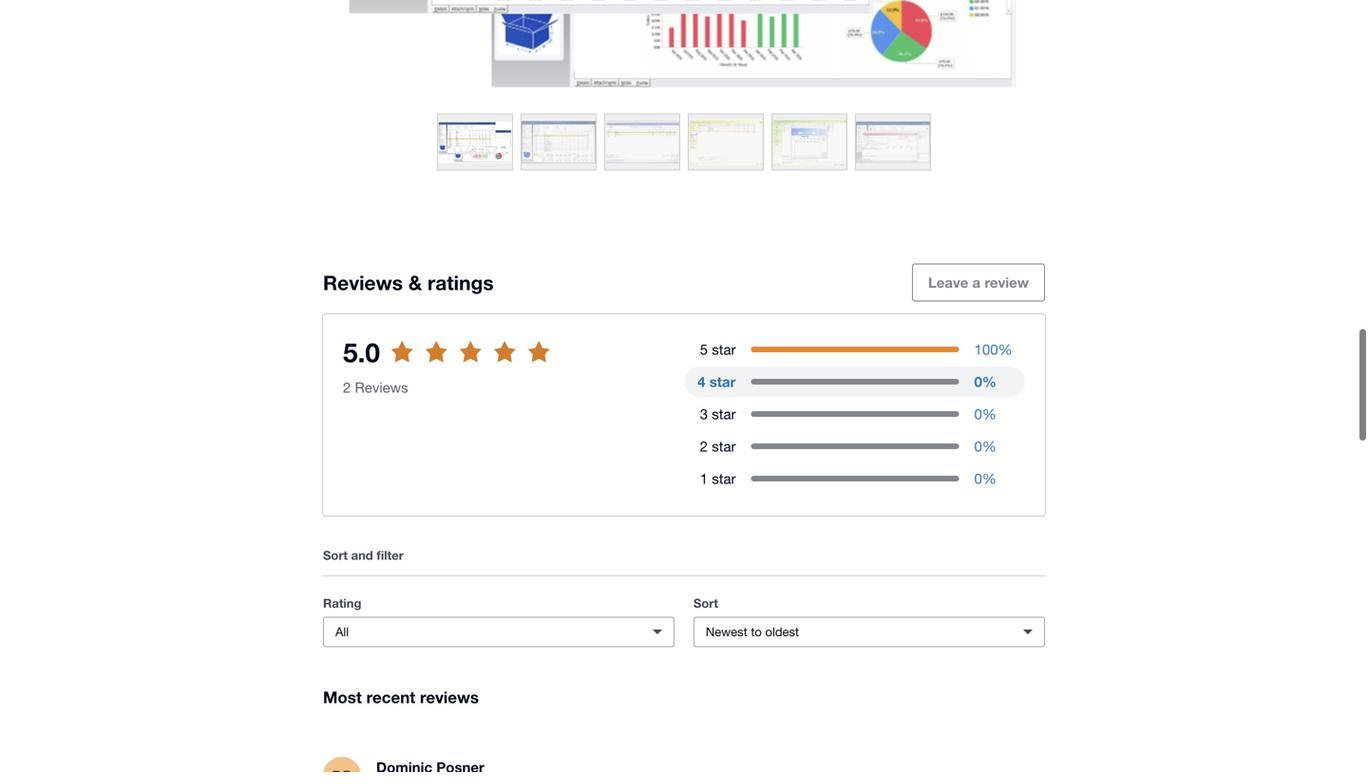Task type: describe. For each thing, give the bounding box(es) containing it.
0 vertical spatial reviews
[[323, 271, 403, 295]]

screenshot 1 of 6 for app datapel cloud.wms image
[[438, 115, 512, 170]]

and
[[351, 549, 373, 563]]

5 star
[[700, 341, 736, 358]]

1
[[700, 471, 708, 487]]

skip
[[370, 356, 400, 373]]

oldest
[[766, 625, 800, 640]]

0 for 3 star
[[975, 406, 983, 423]]

screenshot 4 of 6 for app datapel cloud.wms image
[[689, 115, 763, 170]]

0 % for 1 star
[[975, 471, 997, 487]]

screenshot 2 of 6 for app datapel cloud.wms image
[[522, 115, 596, 170]]

4 star
[[698, 374, 736, 391]]

5
[[700, 341, 708, 358]]

0 for 2 star
[[975, 438, 983, 455]]

reviews for to
[[421, 356, 473, 373]]

sort and filter
[[323, 549, 404, 563]]

screenshot 1 for app datapel cloud.wms image
[[323, 0, 1046, 94]]

% for 1 star
[[983, 471, 997, 487]]

newest to oldest button
[[694, 617, 1046, 648]]

100 %
[[975, 341, 1013, 358]]

5.0
[[343, 337, 380, 368]]

screenshot 3 of 6 for app datapel cloud.wms image
[[606, 115, 680, 170]]

% for 3 star
[[983, 406, 997, 423]]

0 for 4 star
[[975, 374, 983, 391]]

2 for 2 reviews
[[343, 379, 351, 396]]

0 for 1 star
[[975, 471, 983, 487]]

% for 2 star
[[983, 438, 997, 455]]

star for 2 star
[[712, 438, 736, 455]]

leave
[[929, 274, 969, 291]]

1 vertical spatial reviews
[[355, 379, 408, 396]]

recent
[[367, 688, 416, 707]]

2 for 2 star
[[700, 438, 708, 455]]

sort for sort and filter
[[323, 549, 348, 563]]

3 star
[[700, 406, 736, 423]]

star for 4 star
[[710, 374, 736, 391]]

to for skip
[[404, 356, 417, 373]]

0 % for 3 star
[[975, 406, 997, 423]]

all
[[336, 625, 349, 640]]

2 reviews
[[343, 379, 408, 396]]

% for 5 star
[[999, 341, 1013, 358]]

0 % for 2 star
[[975, 438, 997, 455]]



Task type: vqa. For each thing, say whether or not it's contained in the screenshot.
Apps for advisors's Apps
no



Task type: locate. For each thing, give the bounding box(es) containing it.
1 vertical spatial to
[[751, 625, 762, 640]]

2 star
[[700, 438, 736, 455]]

% for 4 star
[[983, 374, 997, 391]]

screenshot 6 of 6 for app datapel cloud.wms image
[[857, 115, 931, 170]]

reviews right recent
[[420, 688, 479, 707]]

a
[[973, 274, 981, 291]]

review
[[985, 274, 1030, 291]]

0 horizontal spatial to
[[404, 356, 417, 373]]

reviews left list
[[421, 356, 473, 373]]

1 vertical spatial 2
[[700, 438, 708, 455]]

most
[[323, 688, 362, 707]]

rating
[[323, 597, 362, 611]]

100
[[975, 341, 999, 358]]

star for 3 star
[[712, 406, 736, 423]]

star for 5 star
[[712, 341, 736, 358]]

4 0 from the top
[[975, 471, 983, 487]]

most recent reviews
[[323, 688, 479, 707]]

sort
[[323, 549, 348, 563], [694, 597, 719, 611]]

0
[[975, 374, 983, 391], [975, 406, 983, 423], [975, 438, 983, 455], [975, 471, 983, 487]]

sort for sort
[[694, 597, 719, 611]]

star right 3
[[712, 406, 736, 423]]

reviews for recent
[[420, 688, 479, 707]]

star right the 4
[[710, 374, 736, 391]]

to
[[404, 356, 417, 373], [751, 625, 762, 640]]

reviews & ratings
[[323, 271, 494, 295]]

to inside popup button
[[751, 625, 762, 640]]

to left oldest
[[751, 625, 762, 640]]

newest
[[706, 625, 748, 640]]

1 horizontal spatial to
[[751, 625, 762, 640]]

all button
[[323, 617, 675, 648]]

reviews
[[421, 356, 473, 373], [420, 688, 479, 707]]

star for 1 star
[[712, 471, 736, 487]]

0 vertical spatial to
[[404, 356, 417, 373]]

2 0 from the top
[[975, 406, 983, 423]]

1 0 from the top
[[975, 374, 983, 391]]

3 0 from the top
[[975, 438, 983, 455]]

0 % for 4 star
[[975, 374, 997, 391]]

star right 5
[[712, 341, 736, 358]]

3 0 % from the top
[[975, 438, 997, 455]]

1 vertical spatial sort
[[694, 597, 719, 611]]

0 vertical spatial sort
[[323, 549, 348, 563]]

leave a review button
[[912, 264, 1046, 302]]

0 vertical spatial 2
[[343, 379, 351, 396]]

to right "skip"
[[404, 356, 417, 373]]

newest to oldest
[[706, 625, 800, 640]]

1 vertical spatial reviews
[[420, 688, 479, 707]]

star down 3 star
[[712, 438, 736, 455]]

to for newest
[[751, 625, 762, 640]]

ratings
[[428, 271, 494, 295]]

sort left and
[[323, 549, 348, 563]]

0 %
[[975, 374, 997, 391], [975, 406, 997, 423], [975, 438, 997, 455], [975, 471, 997, 487]]

sort up newest
[[694, 597, 719, 611]]

4
[[698, 374, 706, 391]]

1 star
[[700, 471, 736, 487]]

2 up 1
[[700, 438, 708, 455]]

&
[[409, 271, 422, 295]]

1 horizontal spatial 2
[[700, 438, 708, 455]]

2
[[343, 379, 351, 396], [700, 438, 708, 455]]

skip to reviews list link
[[354, 345, 513, 383]]

2 down 5.0
[[343, 379, 351, 396]]

reviews left &
[[323, 271, 403, 295]]

0 vertical spatial reviews
[[421, 356, 473, 373]]

1 0 % from the top
[[975, 374, 997, 391]]

screenshot 5 of 6 for app datapel cloud.wms image
[[773, 115, 847, 170]]

star right 1
[[712, 471, 736, 487]]

reviews
[[323, 271, 403, 295], [355, 379, 408, 396]]

3
[[700, 406, 708, 423]]

filter
[[377, 549, 404, 563]]

2 0 % from the top
[[975, 406, 997, 423]]

reviews down "skip"
[[355, 379, 408, 396]]

skip to reviews list
[[370, 356, 497, 373]]

star
[[712, 341, 736, 358], [710, 374, 736, 391], [712, 406, 736, 423], [712, 438, 736, 455], [712, 471, 736, 487]]

list
[[477, 356, 497, 373]]

0 horizontal spatial 2
[[343, 379, 351, 396]]

4 0 % from the top
[[975, 471, 997, 487]]

1 horizontal spatial sort
[[694, 597, 719, 611]]

leave a review
[[929, 274, 1030, 291]]

0 horizontal spatial sort
[[323, 549, 348, 563]]

%
[[999, 341, 1013, 358], [983, 374, 997, 391], [983, 406, 997, 423], [983, 438, 997, 455], [983, 471, 997, 487]]



